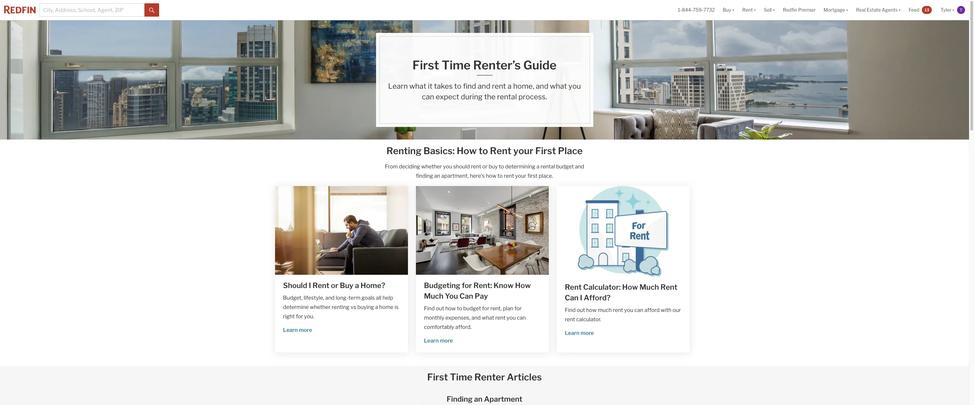 Task type: locate. For each thing, give the bounding box(es) containing it.
buy inside buy ▾ dropdown button
[[723, 7, 731, 13]]

time
[[442, 58, 471, 72], [450, 371, 473, 383]]

mortgage ▾
[[824, 7, 848, 13]]

how inside rent calculator: how much rent can i afford?
[[622, 283, 638, 291]]

2 horizontal spatial how
[[622, 283, 638, 291]]

how down buy
[[486, 173, 497, 179]]

or up long-
[[331, 281, 338, 290]]

1 horizontal spatial whether
[[421, 164, 442, 170]]

for inside budgeting for rent: know how much you can pay
[[462, 281, 472, 290]]

or
[[482, 164, 488, 170], [331, 281, 338, 290]]

2 horizontal spatial can
[[635, 307, 644, 313]]

you inside "find out how to budget for rent, plan for monthly expenses, and what rent you can comfortably afford."
[[507, 315, 516, 321]]

comfortably
[[424, 324, 454, 330]]

out
[[436, 305, 444, 312], [577, 307, 585, 313]]

finding
[[416, 173, 433, 179]]

0 horizontal spatial how
[[445, 305, 456, 312]]

first for first time renter's guide
[[413, 58, 439, 72]]

sell ▾
[[764, 7, 775, 13]]

▾ for rent ▾
[[754, 7, 756, 13]]

what left it
[[410, 82, 426, 90]]

learn inside learn what it takes to find and rent a home, and what you can expect during the rental process.
[[388, 82, 408, 90]]

4 ▾ from the left
[[846, 7, 848, 13]]

out inside find out how much rent you can afford with our rent calculator.
[[577, 307, 585, 313]]

learn down right
[[283, 327, 298, 333]]

▾ inside dropdown button
[[899, 7, 901, 13]]

or inside 'from deciding whether you should rent or buy to determining a rental budget and finding an apartment, here's how to rent your first place.'
[[482, 164, 488, 170]]

0 horizontal spatial can
[[422, 92, 434, 101]]

afford
[[645, 307, 660, 313]]

rent ▾ button
[[743, 0, 756, 20]]

a left home,
[[508, 82, 512, 90]]

budget
[[556, 164, 574, 170], [463, 305, 481, 312]]

budgeting for rent: know how much you can pay
[[424, 281, 531, 300]]

rent inside learn what it takes to find and rent a home, and what you can expect during the rental process.
[[492, 82, 506, 90]]

2 vertical spatial can
[[517, 315, 526, 321]]

for left you.
[[296, 313, 303, 320]]

▾ right tyler
[[953, 7, 955, 13]]

0 horizontal spatial an
[[434, 173, 440, 179]]

buy ▾ button
[[723, 0, 735, 20]]

determine
[[283, 304, 309, 310]]

1 vertical spatial much
[[424, 292, 444, 300]]

a inside 'from deciding whether you should rent or buy to determining a rental budget and finding an apartment, here's how to rent your first place.'
[[537, 164, 540, 170]]

whether
[[421, 164, 442, 170], [310, 304, 331, 310]]

1 horizontal spatial learn more
[[424, 338, 453, 344]]

to left find on the left
[[454, 82, 462, 90]]

out up calculator. at the bottom right of the page
[[577, 307, 585, 313]]

find for much
[[424, 305, 435, 312]]

buy up long-
[[340, 281, 354, 290]]

how inside "find out how to budget for rent, plan for monthly expenses, and what rent you can comfortably afford."
[[445, 305, 456, 312]]

i up lifestyle,
[[309, 281, 311, 290]]

can left afford? on the bottom right of page
[[565, 293, 579, 302]]

place.
[[539, 173, 553, 179]]

2 horizontal spatial more
[[581, 330, 594, 336]]

0 horizontal spatial out
[[436, 305, 444, 312]]

1 horizontal spatial how
[[515, 281, 531, 290]]

an inside 'from deciding whether you should rent or buy to determining a rental budget and finding an apartment, here's how to rent your first place.'
[[434, 173, 440, 179]]

1 horizontal spatial an
[[474, 395, 483, 403]]

an
[[434, 173, 440, 179], [474, 395, 483, 403]]

rental
[[497, 92, 517, 101], [541, 164, 555, 170]]

what
[[410, 82, 426, 90], [550, 82, 567, 90], [482, 315, 494, 321]]

0 horizontal spatial or
[[331, 281, 338, 290]]

a down all
[[375, 304, 378, 310]]

out inside "find out how to budget for rent, plan for monthly expenses, and what rent you can comfortably afford."
[[436, 305, 444, 312]]

5 ▾ from the left
[[899, 7, 901, 13]]

guide
[[523, 58, 557, 72]]

rental up place.
[[541, 164, 555, 170]]

0 horizontal spatial can
[[460, 292, 473, 300]]

the
[[484, 92, 496, 101]]

0 vertical spatial time
[[442, 58, 471, 72]]

from deciding whether you should rent or buy to determining a rental budget and finding an apartment, here's how to rent your first place.
[[385, 164, 584, 179]]

▾ right "mortgage"
[[846, 7, 848, 13]]

and up afford.
[[472, 315, 481, 321]]

for inside budget, lifestyle, and long-term goals all help determine whether renting vs buying a home is right for you.
[[296, 313, 303, 320]]

or left buy
[[482, 164, 488, 170]]

process.
[[519, 92, 547, 101]]

find
[[424, 305, 435, 312], [565, 307, 576, 313]]

first left place
[[535, 145, 556, 157]]

learn left it
[[388, 82, 408, 90]]

▾ right the agents
[[899, 7, 901, 13]]

your inside 'from deciding whether you should rent or buy to determining a rental budget and finding an apartment, here's how to rent your first place.'
[[515, 173, 526, 179]]

much down the budgeting
[[424, 292, 444, 300]]

▾ for tyler ▾
[[953, 7, 955, 13]]

basics:
[[424, 145, 455, 157]]

and up the
[[478, 82, 491, 90]]

rent down rent,
[[495, 315, 506, 321]]

time for renter's
[[442, 58, 471, 72]]

learn more for rent calculator: how much rent can i afford?
[[565, 330, 594, 336]]

first up it
[[413, 58, 439, 72]]

learn down calculator. at the bottom right of the page
[[565, 330, 580, 336]]

0 vertical spatial i
[[309, 281, 311, 290]]

how for calculator:
[[622, 283, 638, 291]]

renting basics: how to rent your first place
[[387, 145, 583, 157]]

0 vertical spatial much
[[640, 283, 659, 291]]

finding
[[447, 395, 473, 403]]

0 vertical spatial or
[[482, 164, 488, 170]]

how inside find out how much rent you can afford with our rent calculator.
[[586, 307, 597, 313]]

1 horizontal spatial budget
[[556, 164, 574, 170]]

0 vertical spatial an
[[434, 173, 440, 179]]

13
[[925, 7, 930, 12]]

takes
[[434, 82, 453, 90]]

to right buy
[[499, 164, 504, 170]]

much inside budgeting for rent: know how much you can pay
[[424, 292, 444, 300]]

0 horizontal spatial budget
[[463, 305, 481, 312]]

here's
[[470, 173, 485, 179]]

▾ left the sell
[[754, 7, 756, 13]]

0 horizontal spatial more
[[299, 327, 312, 333]]

more
[[299, 327, 312, 333], [581, 330, 594, 336], [440, 338, 453, 344]]

1 horizontal spatial rental
[[541, 164, 555, 170]]

you inside learn what it takes to find and rent a home, and what you can expect during the rental process.
[[569, 82, 581, 90]]

know
[[494, 281, 514, 290]]

learn for budgeting for rent: know how much you can pay
[[424, 338, 439, 344]]

0 horizontal spatial learn more
[[283, 327, 312, 333]]

sell ▾ button
[[764, 0, 775, 20]]

finding an apartment
[[447, 395, 523, 403]]

0 horizontal spatial much
[[424, 292, 444, 300]]

can
[[422, 92, 434, 101], [635, 307, 644, 313], [517, 315, 526, 321]]

6 ▾ from the left
[[953, 7, 955, 13]]

can right you
[[460, 292, 473, 300]]

learn down comfortably
[[424, 338, 439, 344]]

living room in apartment for rent image
[[416, 186, 549, 275]]

learn
[[388, 82, 408, 90], [283, 327, 298, 333], [565, 330, 580, 336], [424, 338, 439, 344]]

0 horizontal spatial buy
[[340, 281, 354, 290]]

our
[[673, 307, 681, 313]]

rent right much
[[613, 307, 623, 313]]

for left "rent:"
[[462, 281, 472, 290]]

0 vertical spatial rental
[[497, 92, 517, 101]]

▾
[[732, 7, 735, 13], [754, 7, 756, 13], [773, 7, 775, 13], [846, 7, 848, 13], [899, 7, 901, 13], [953, 7, 955, 13]]

find inside "find out how to budget for rent, plan for monthly expenses, and what rent you can comfortably afford."
[[424, 305, 435, 312]]

time up the takes
[[442, 58, 471, 72]]

rent
[[492, 82, 506, 90], [471, 164, 481, 170], [504, 173, 514, 179], [613, 307, 623, 313], [495, 315, 506, 321], [565, 316, 575, 323]]

learn for rent calculator: how much rent can i afford?
[[565, 330, 580, 336]]

how inside 'from deciding whether you should rent or buy to determining a rental budget and finding an apartment, here's how to rent your first place.'
[[486, 173, 497, 179]]

first up "finding"
[[427, 371, 448, 383]]

▾ for sell ▾
[[773, 7, 775, 13]]

a inside budget, lifestyle, and long-term goals all help determine whether renting vs buying a home is right for you.
[[375, 304, 378, 310]]

find inside find out how much rent you can afford with our rent calculator.
[[565, 307, 576, 313]]

i left afford? on the bottom right of page
[[580, 293, 582, 302]]

how up should
[[457, 145, 477, 157]]

out for can
[[577, 307, 585, 313]]

1 vertical spatial i
[[580, 293, 582, 302]]

1 horizontal spatial what
[[482, 315, 494, 321]]

and
[[478, 82, 491, 90], [536, 82, 549, 90], [575, 164, 584, 170], [325, 295, 335, 301], [472, 315, 481, 321]]

buy
[[723, 7, 731, 13], [340, 281, 354, 290]]

2 horizontal spatial what
[[550, 82, 567, 90]]

1 horizontal spatial much
[[640, 283, 659, 291]]

learn more down calculator. at the bottom right of the page
[[565, 330, 594, 336]]

you inside 'from deciding whether you should rent or buy to determining a rental budget and finding an apartment, here's how to rent your first place.'
[[443, 164, 452, 170]]

1 horizontal spatial can
[[565, 293, 579, 302]]

1 vertical spatial budget
[[463, 305, 481, 312]]

1 horizontal spatial more
[[440, 338, 453, 344]]

2 horizontal spatial learn more
[[565, 330, 594, 336]]

for left rent,
[[482, 305, 489, 312]]

0 horizontal spatial whether
[[310, 304, 331, 310]]

0 vertical spatial budget
[[556, 164, 574, 170]]

and up process.
[[536, 82, 549, 90]]

much
[[598, 307, 612, 313]]

to up expenses,
[[457, 305, 462, 312]]

a up first
[[537, 164, 540, 170]]

buy ▾ button
[[719, 0, 739, 20]]

1 vertical spatial time
[[450, 371, 473, 383]]

out up the monthly
[[436, 305, 444, 312]]

0 horizontal spatial how
[[457, 145, 477, 157]]

1 horizontal spatial i
[[580, 293, 582, 302]]

more down comfortably
[[440, 338, 453, 344]]

rent inside dropdown button
[[743, 7, 753, 13]]

renting
[[332, 304, 350, 310]]

goals
[[362, 295, 375, 301]]

1 vertical spatial whether
[[310, 304, 331, 310]]

learn more down right
[[283, 327, 312, 333]]

1 horizontal spatial or
[[482, 164, 488, 170]]

2 ▾ from the left
[[754, 7, 756, 13]]

find
[[463, 82, 476, 90]]

you inside find out how much rent you can afford with our rent calculator.
[[624, 307, 634, 313]]

first
[[413, 58, 439, 72], [535, 145, 556, 157], [427, 371, 448, 383]]

budget, lifestyle, and long-term goals all help determine whether renting vs buying a home is right for you.
[[283, 295, 399, 320]]

and down place
[[575, 164, 584, 170]]

0 vertical spatial can
[[422, 92, 434, 101]]

whether up "finding"
[[421, 164, 442, 170]]

0 vertical spatial buy
[[723, 7, 731, 13]]

rent down determining
[[504, 173, 514, 179]]

a up the term
[[355, 281, 359, 290]]

whether inside budget, lifestyle, and long-term goals all help determine whether renting vs buying a home is right for you.
[[310, 304, 331, 310]]

much up afford
[[640, 283, 659, 291]]

how up calculator. at the bottom right of the page
[[586, 307, 597, 313]]

2 vertical spatial first
[[427, 371, 448, 383]]

home,
[[513, 82, 534, 90]]

time up "finding"
[[450, 371, 473, 383]]

should
[[283, 281, 307, 290]]

0 vertical spatial first
[[413, 58, 439, 72]]

a inside learn what it takes to find and rent a home, and what you can expect during the rental process.
[[508, 82, 512, 90]]

rent right buy ▾
[[743, 7, 753, 13]]

rent up the here's
[[471, 164, 481, 170]]

budget down place
[[556, 164, 574, 170]]

afford?
[[584, 293, 611, 302]]

rent,
[[491, 305, 502, 312]]

more down you.
[[299, 327, 312, 333]]

you.
[[304, 313, 314, 320]]

much
[[640, 283, 659, 291], [424, 292, 444, 300]]

budget inside "find out how to budget for rent, plan for monthly expenses, and what rent you can comfortably afford."
[[463, 305, 481, 312]]

1 vertical spatial buy
[[340, 281, 354, 290]]

0 horizontal spatial find
[[424, 305, 435, 312]]

it
[[428, 82, 433, 90]]

learn more down comfortably
[[424, 338, 453, 344]]

rent calculator: how much rent can i afford? link
[[565, 282, 682, 303]]

premier
[[798, 7, 816, 13]]

how for basics:
[[457, 145, 477, 157]]

rental right the
[[497, 92, 517, 101]]

i
[[309, 281, 311, 290], [580, 293, 582, 302]]

1 vertical spatial rental
[[541, 164, 555, 170]]

your down determining
[[515, 173, 526, 179]]

2 horizontal spatial how
[[586, 307, 597, 313]]

apartment
[[484, 395, 523, 403]]

1 ▾ from the left
[[732, 7, 735, 13]]

buying
[[358, 304, 374, 310]]

user photo image
[[957, 6, 965, 14]]

rent
[[743, 7, 753, 13], [490, 145, 512, 157], [313, 281, 330, 290], [565, 283, 582, 291], [661, 283, 678, 291]]

3 ▾ from the left
[[773, 7, 775, 13]]

redfin premier
[[783, 7, 816, 13]]

what down rent,
[[482, 315, 494, 321]]

0 horizontal spatial rental
[[497, 92, 517, 101]]

1 vertical spatial can
[[635, 307, 644, 313]]

what down guide
[[550, 82, 567, 90]]

▾ left rent ▾
[[732, 7, 735, 13]]

whether down lifestyle,
[[310, 304, 331, 310]]

how right calculator:
[[622, 283, 638, 291]]

from
[[385, 164, 398, 170]]

renting
[[387, 145, 422, 157]]

and inside budget, lifestyle, and long-term goals all help determine whether renting vs buying a home is right for you.
[[325, 295, 335, 301]]

expenses,
[[446, 315, 471, 321]]

0 vertical spatial whether
[[421, 164, 442, 170]]

your up determining
[[513, 145, 534, 157]]

can
[[460, 292, 473, 300], [565, 293, 579, 302]]

how up expenses,
[[445, 305, 456, 312]]

for right plan
[[515, 305, 522, 312]]

buy right 7732
[[723, 7, 731, 13]]

▾ right the sell
[[773, 7, 775, 13]]

1 vertical spatial your
[[515, 173, 526, 179]]

rent up the
[[492, 82, 506, 90]]

and left long-
[[325, 295, 335, 301]]

place
[[558, 145, 583, 157]]

budget down pay
[[463, 305, 481, 312]]

how right know
[[515, 281, 531, 290]]

1 horizontal spatial out
[[577, 307, 585, 313]]

1 horizontal spatial how
[[486, 173, 497, 179]]

find out how to budget for rent, plan for monthly expenses, and what rent you can comfortably afford.
[[424, 305, 526, 330]]

more down calculator. at the bottom right of the page
[[581, 330, 594, 336]]

0 vertical spatial your
[[513, 145, 534, 157]]

1 horizontal spatial find
[[565, 307, 576, 313]]

redfin agent walking image
[[275, 186, 408, 275]]

1 horizontal spatial buy
[[723, 7, 731, 13]]

first for first time renter articles
[[427, 371, 448, 383]]

1 horizontal spatial can
[[517, 315, 526, 321]]

more for rent calculator: how much rent can i afford?
[[581, 330, 594, 336]]



Task type: vqa. For each thing, say whether or not it's contained in the screenshot.
days associated with 1836
no



Task type: describe. For each thing, give the bounding box(es) containing it.
▾ for buy ▾
[[732, 7, 735, 13]]

estate
[[867, 7, 881, 13]]

844-
[[682, 7, 693, 13]]

learn for should i rent or buy a home?
[[283, 327, 298, 333]]

and inside "find out how to budget for rent, plan for monthly expenses, and what rent you can comfortably afford."
[[472, 315, 481, 321]]

time for renter
[[450, 371, 473, 383]]

rent up lifestyle,
[[313, 281, 330, 290]]

first time renter's guide
[[413, 58, 557, 72]]

1-
[[678, 7, 682, 13]]

1 vertical spatial or
[[331, 281, 338, 290]]

afford.
[[455, 324, 472, 330]]

rent left calculator. at the bottom right of the page
[[565, 316, 575, 323]]

whether inside 'from deciding whether you should rent or buy to determining a rental budget and finding an apartment, here's how to rent your first place.'
[[421, 164, 442, 170]]

rent ▾
[[743, 7, 756, 13]]

City, Address, School, Agent, ZIP search field
[[40, 3, 145, 17]]

right
[[283, 313, 295, 320]]

rental inside learn what it takes to find and rent a home, and what you can expect during the rental process.
[[497, 92, 517, 101]]

real estate agents ▾
[[856, 7, 901, 13]]

should
[[453, 164, 470, 170]]

first
[[528, 173, 538, 179]]

7732
[[704, 7, 715, 13]]

759-
[[693, 7, 704, 13]]

more for should i rent or buy a home?
[[299, 327, 312, 333]]

to down buy
[[498, 173, 503, 179]]

to inside "find out how to budget for rent, plan for monthly expenses, and what rent you can comfortably afford."
[[457, 305, 462, 312]]

0 horizontal spatial i
[[309, 281, 311, 290]]

during
[[461, 92, 483, 101]]

budget,
[[283, 295, 303, 301]]

rent ▾ button
[[739, 0, 760, 20]]

mortgage ▾ button
[[824, 0, 848, 20]]

redfin premier button
[[779, 0, 820, 20]]

calculator.
[[576, 316, 601, 323]]

plan
[[503, 305, 514, 312]]

how for budgeting
[[445, 305, 456, 312]]

rental inside 'from deciding whether you should rent or buy to determining a rental budget and finding an apartment, here's how to rent your first place.'
[[541, 164, 555, 170]]

determining
[[505, 164, 536, 170]]

budgeting for rent: know how much you can pay link
[[424, 280, 541, 301]]

what inside "find out how to budget for rent, plan for monthly expenses, and what rent you can comfortably afford."
[[482, 315, 494, 321]]

vs
[[351, 304, 356, 310]]

apartment complex image
[[557, 186, 690, 276]]

submit search image
[[149, 8, 155, 13]]

real
[[856, 7, 866, 13]]

how inside budgeting for rent: know how much you can pay
[[515, 281, 531, 290]]

home?
[[361, 281, 385, 290]]

find for can
[[565, 307, 576, 313]]

long-
[[336, 295, 349, 301]]

all
[[376, 295, 382, 301]]

can inside learn what it takes to find and rent a home, and what you can expect during the rental process.
[[422, 92, 434, 101]]

rent up the with
[[661, 283, 678, 291]]

1-844-759-7732 link
[[678, 7, 715, 13]]

buy inside should i rent or buy a home? link
[[340, 281, 354, 290]]

articles
[[507, 371, 542, 383]]

is
[[395, 304, 399, 310]]

sell ▾ button
[[760, 0, 779, 20]]

lifestyle,
[[304, 295, 324, 301]]

to inside learn what it takes to find and rent a home, and what you can expect during the rental process.
[[454, 82, 462, 90]]

i inside rent calculator: how much rent can i afford?
[[580, 293, 582, 302]]

a inside should i rent or buy a home? link
[[355, 281, 359, 290]]

more for budgeting for rent: know how much you can pay
[[440, 338, 453, 344]]

sell
[[764, 7, 772, 13]]

can inside "find out how to budget for rent, plan for monthly expenses, and what rent you can comfortably afford."
[[517, 315, 526, 321]]

▾ for mortgage ▾
[[846, 7, 848, 13]]

rent up buy
[[490, 145, 512, 157]]

buy ▾
[[723, 7, 735, 13]]

term
[[349, 295, 361, 301]]

tyler ▾
[[941, 7, 955, 13]]

rent left calculator:
[[565, 283, 582, 291]]

real estate agents ▾ link
[[856, 0, 901, 20]]

deciding
[[399, 164, 420, 170]]

calculator:
[[583, 283, 621, 291]]

mortgage
[[824, 7, 845, 13]]

learn more for should i rent or buy a home?
[[283, 327, 312, 333]]

can inside find out how much rent you can afford with our rent calculator.
[[635, 307, 644, 313]]

and inside 'from deciding whether you should rent or buy to determining a rental budget and finding an apartment, here's how to rent your first place.'
[[575, 164, 584, 170]]

can inside budgeting for rent: know how much you can pay
[[460, 292, 473, 300]]

monthly
[[424, 315, 444, 321]]

rent:
[[474, 281, 492, 290]]

expect
[[436, 92, 459, 101]]

much inside rent calculator: how much rent can i afford?
[[640, 283, 659, 291]]

out for much
[[436, 305, 444, 312]]

1-844-759-7732
[[678, 7, 715, 13]]

agents
[[882, 7, 898, 13]]

0 horizontal spatial what
[[410, 82, 426, 90]]

how for rent
[[586, 307, 597, 313]]

you
[[445, 292, 458, 300]]

mortgage ▾ button
[[820, 0, 852, 20]]

pay
[[475, 292, 488, 300]]

1 vertical spatial first
[[535, 145, 556, 157]]

renter
[[475, 371, 505, 383]]

1 vertical spatial an
[[474, 395, 483, 403]]

budget inside 'from deciding whether you should rent or buy to determining a rental budget and finding an apartment, here's how to rent your first place.'
[[556, 164, 574, 170]]

to up 'from deciding whether you should rent or buy to determining a rental budget and finding an apartment, here's how to rent your first place.'
[[479, 145, 488, 157]]

rent inside "find out how to budget for rent, plan for monthly expenses, and what rent you can comfortably afford."
[[495, 315, 506, 321]]

tyler
[[941, 7, 952, 13]]

apartment,
[[442, 173, 469, 179]]

should i rent or buy a home? link
[[283, 280, 400, 291]]

help
[[383, 295, 393, 301]]

budgeting
[[424, 281, 460, 290]]

learn more for budgeting for rent: know how much you can pay
[[424, 338, 453, 344]]

first time renter articles
[[427, 371, 542, 383]]

with
[[661, 307, 672, 313]]

should i rent or buy a home?
[[283, 281, 385, 290]]

real estate agents ▾ button
[[852, 0, 905, 20]]

find out how much rent you can afford with our rent calculator.
[[565, 307, 681, 323]]

buy
[[489, 164, 498, 170]]

renter's
[[473, 58, 521, 72]]

feed
[[909, 7, 920, 13]]

can inside rent calculator: how much rent can i afford?
[[565, 293, 579, 302]]

redfin
[[783, 7, 797, 13]]



